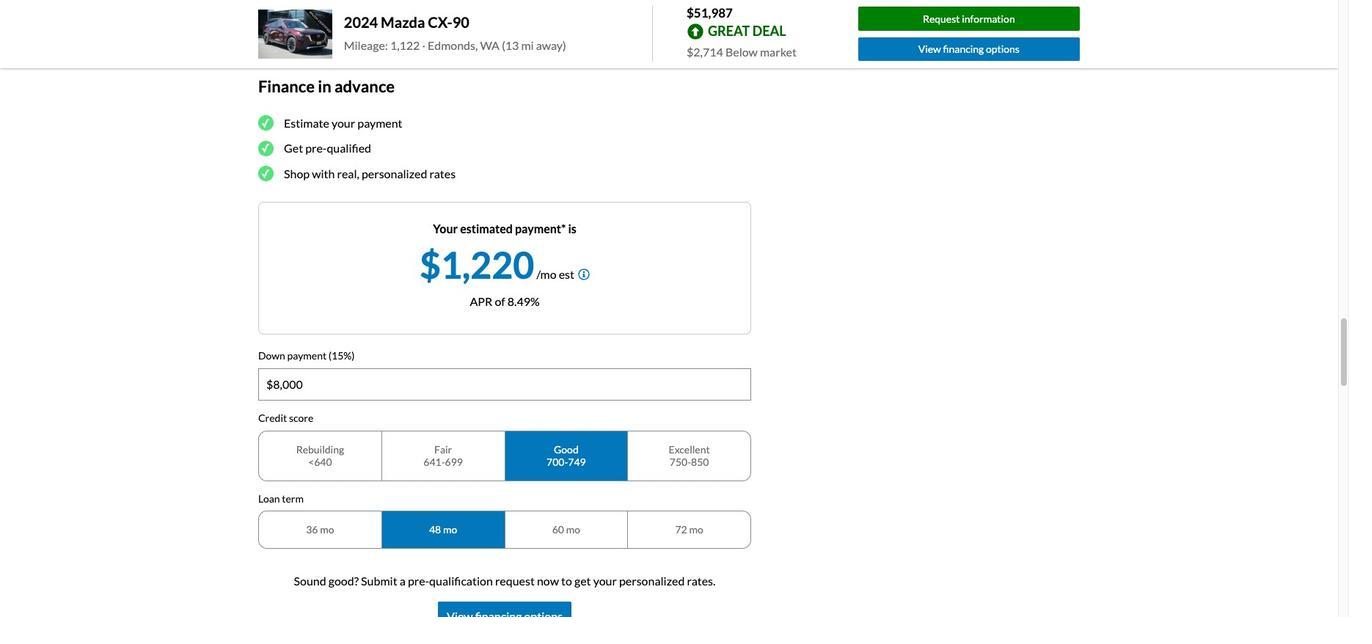 Task type: locate. For each thing, give the bounding box(es) containing it.
price inside "price may exclude certain taxes, fees, and/or charges. see seller for details."
[[558, 4, 581, 16]]

estimate
[[284, 116, 329, 130]]

finance in advance
[[258, 76, 395, 96]]

exclude
[[604, 4, 638, 16]]

qualification
[[429, 574, 493, 588]]

mo right 48
[[443, 524, 457, 536]]

apr
[[470, 294, 493, 308]]

750-
[[670, 456, 691, 468]]

1 vertical spatial payment
[[287, 349, 327, 362]]

personalized right real,
[[362, 166, 427, 180]]

excellent 750-850
[[669, 443, 710, 468]]

(15%)
[[329, 349, 355, 362]]

payment*
[[515, 222, 566, 236]]

699
[[445, 456, 463, 468]]

of
[[495, 294, 505, 308]]

0 vertical spatial for
[[488, 4, 501, 16]]

your estimated payment* is
[[433, 222, 577, 236]]

great
[[708, 23, 750, 39]]

on
[[429, 4, 440, 16]]

request information button
[[858, 7, 1080, 31]]

for down "prices"
[[374, 19, 387, 32]]

personalized left rates.
[[619, 574, 685, 588]]

price up and/or
[[258, 4, 282, 16]]

fair
[[434, 443, 452, 455]]

certain
[[640, 4, 672, 16]]

charges.
[[290, 19, 327, 32]]

mileage:
[[344, 38, 388, 52]]

view financing options
[[919, 43, 1020, 55]]

is
[[568, 222, 577, 236]]

now
[[537, 574, 559, 588]]

fair 641-699
[[424, 443, 463, 468]]

your up qualified
[[332, 116, 355, 130]]

payment left (15%)
[[287, 349, 327, 362]]

0 horizontal spatial pre-
[[305, 141, 327, 155]]

score
[[289, 412, 314, 424]]

rebuilding <640
[[296, 443, 344, 468]]

this
[[503, 4, 520, 16]]

options
[[986, 43, 1020, 55]]

est
[[559, 267, 575, 281]]

1 horizontal spatial price
[[558, 4, 581, 16]]

payment down advance
[[358, 116, 403, 130]]

1 horizontal spatial your
[[593, 574, 617, 588]]

1 price from the left
[[258, 4, 282, 16]]

1 horizontal spatial for
[[488, 4, 501, 16]]

taxes,
[[674, 4, 700, 16]]

$2,714
[[687, 44, 723, 58]]

view
[[919, 43, 941, 55]]

for left this
[[488, 4, 501, 16]]

0 horizontal spatial personalized
[[362, 166, 427, 180]]

loan
[[258, 492, 280, 505]]

cx-
[[428, 13, 453, 31]]

details.
[[389, 19, 421, 32]]

700-
[[547, 456, 568, 468]]

apr of 8.49%
[[470, 294, 540, 308]]

1 vertical spatial pre-
[[408, 574, 429, 588]]

1 vertical spatial for
[[374, 19, 387, 32]]

pre- right get
[[305, 141, 327, 155]]

good
[[554, 443, 579, 455]]

your
[[433, 222, 458, 236]]

$2,714 below market
[[687, 44, 797, 58]]

price left may
[[558, 4, 581, 16]]

4 mo from the left
[[689, 524, 704, 536]]

wa
[[480, 38, 500, 52]]

get pre-qualified
[[284, 141, 371, 155]]

1 vertical spatial personalized
[[619, 574, 685, 588]]

down payment (15%)
[[258, 349, 355, 362]]

price
[[258, 4, 282, 16], [558, 4, 581, 16]]

your
[[332, 116, 355, 130], [593, 574, 617, 588]]

1 mo from the left
[[320, 524, 334, 536]]

your right get on the bottom of the page
[[593, 574, 617, 588]]

1 horizontal spatial pre-
[[408, 574, 429, 588]]

1,122
[[390, 38, 420, 52]]

mo right 72
[[689, 524, 704, 536]]

0 horizontal spatial for
[[374, 19, 387, 32]]

history
[[284, 4, 317, 16]]

payment
[[358, 116, 403, 130], [287, 349, 327, 362]]

good?
[[329, 574, 359, 588]]

pre- right a
[[408, 574, 429, 588]]

mo
[[320, 524, 334, 536], [443, 524, 457, 536], [566, 524, 580, 536], [689, 524, 704, 536]]

1 horizontal spatial payment
[[358, 116, 403, 130]]

0 horizontal spatial your
[[332, 116, 355, 130]]

deal
[[753, 23, 786, 39]]

pre-
[[305, 141, 327, 155], [408, 574, 429, 588]]

for
[[488, 4, 501, 16], [374, 19, 387, 32]]

0 horizontal spatial price
[[258, 4, 282, 16]]

qualified
[[327, 141, 371, 155]]

mo right 60
[[566, 524, 580, 536]]

mo for 48 mo
[[443, 524, 457, 536]]

2 price from the left
[[558, 4, 581, 16]]

prices
[[367, 4, 394, 16]]

estimated
[[460, 222, 513, 236]]

3 mo from the left
[[566, 524, 580, 536]]

price history comprises prices posted on cargurus for this vehicle.
[[258, 4, 556, 16]]

price for history
[[258, 4, 282, 16]]

48
[[429, 524, 441, 536]]

posted
[[396, 4, 427, 16]]

1 horizontal spatial personalized
[[619, 574, 685, 588]]

shop
[[284, 166, 310, 180]]

0 vertical spatial payment
[[358, 116, 403, 130]]

and/or
[[258, 19, 288, 32]]

0 horizontal spatial payment
[[287, 349, 327, 362]]

mo right 36
[[320, 524, 334, 536]]

2 mo from the left
[[443, 524, 457, 536]]



Task type: vqa. For each thing, say whether or not it's contained in the screenshot.
pre- to the right
yes



Task type: describe. For each thing, give the bounding box(es) containing it.
real,
[[337, 166, 360, 180]]

in
[[318, 76, 332, 96]]

credit
[[258, 412, 287, 424]]

0 vertical spatial pre-
[[305, 141, 327, 155]]

market
[[760, 44, 797, 58]]

mo for 36 mo
[[320, 524, 334, 536]]

2024
[[344, 13, 378, 31]]

away)
[[536, 38, 566, 52]]

$1,220 /mo est
[[420, 243, 575, 287]]

price may exclude certain taxes, fees, and/or charges. see seller for details.
[[258, 4, 723, 32]]

request
[[923, 12, 960, 25]]

2024 mazda cx-90 mileage: 1,122 · edmonds, wa (13 mi away)
[[344, 13, 566, 52]]

60
[[552, 524, 564, 536]]

comprises
[[319, 4, 365, 16]]

rates.
[[687, 574, 716, 588]]

with
[[312, 166, 335, 180]]

shop with real, personalized rates
[[284, 166, 456, 180]]

36 mo
[[306, 524, 334, 536]]

rebuilding
[[296, 443, 344, 455]]

36
[[306, 524, 318, 536]]

price for may
[[558, 4, 581, 16]]

vehicle.
[[522, 4, 556, 16]]

request information
[[923, 12, 1015, 25]]

advance
[[335, 76, 395, 96]]

sound good? submit a pre-qualification request now to get your personalized rates.
[[294, 574, 716, 588]]

/mo
[[537, 267, 557, 281]]

loan term
[[258, 492, 304, 505]]

excellent
[[669, 443, 710, 455]]

get
[[575, 574, 591, 588]]

60 mo
[[552, 524, 580, 536]]

rates
[[430, 166, 456, 180]]

641-
[[424, 456, 445, 468]]

2024 mazda cx-90 image
[[258, 9, 332, 59]]

below
[[726, 44, 758, 58]]

sound
[[294, 574, 326, 588]]

information
[[962, 12, 1015, 25]]

info circle image
[[578, 269, 590, 280]]

view financing options button
[[858, 37, 1080, 61]]

749
[[568, 456, 586, 468]]

cargurus
[[442, 4, 486, 16]]

finance
[[258, 76, 315, 96]]

request
[[495, 574, 535, 588]]

may
[[583, 4, 602, 16]]

Down payment (15%) text field
[[259, 369, 751, 400]]

for inside "price may exclude certain taxes, fees, and/or charges. see seller for details."
[[374, 19, 387, 32]]

8.49%
[[508, 294, 540, 308]]

estimate your payment
[[284, 116, 403, 130]]

$1,220
[[420, 243, 534, 287]]

a
[[400, 574, 406, 588]]

<640
[[308, 456, 332, 468]]

term
[[282, 492, 304, 505]]

submit
[[361, 574, 397, 588]]

850
[[691, 456, 709, 468]]

(13
[[502, 38, 519, 52]]

edmonds,
[[428, 38, 478, 52]]

great deal
[[708, 23, 786, 39]]

1 vertical spatial your
[[593, 574, 617, 588]]

72
[[675, 524, 687, 536]]

fees,
[[702, 4, 723, 16]]

mo for 60 mo
[[566, 524, 580, 536]]

credit score
[[258, 412, 314, 424]]

·
[[422, 38, 426, 52]]

seller
[[347, 19, 372, 32]]

financing
[[943, 43, 984, 55]]

good 700-749
[[547, 443, 586, 468]]

get
[[284, 141, 303, 155]]

to
[[561, 574, 572, 588]]

90
[[453, 13, 470, 31]]

mo for 72 mo
[[689, 524, 704, 536]]

mazda
[[381, 13, 425, 31]]

0 vertical spatial personalized
[[362, 166, 427, 180]]

72 mo
[[675, 524, 704, 536]]

see
[[329, 19, 345, 32]]

0 vertical spatial your
[[332, 116, 355, 130]]



